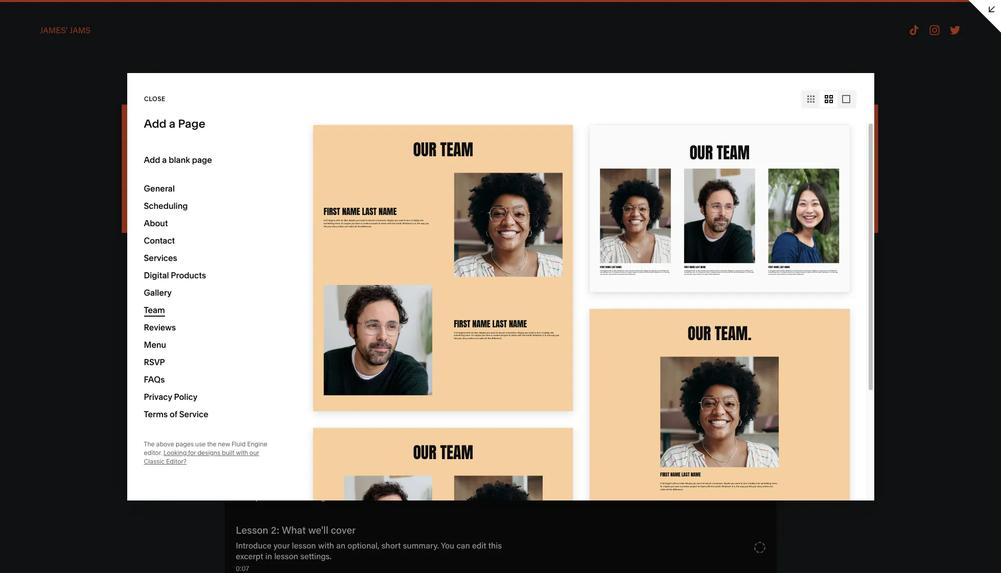 Task type: describe. For each thing, give the bounding box(es) containing it.
home
[[19, 18, 39, 26]]

engines
[[89, 191, 113, 198]]

can
[[114, 191, 125, 198]]

in
[[17, 191, 22, 198]]

pages
[[36, 174, 54, 182]]

appear
[[128, 183, 149, 190]]

become a content expert
[[36, 242, 123, 251]]

become a content expert button
[[0, 235, 167, 266]]

are
[[56, 174, 65, 182]]

they
[[98, 183, 110, 190]]

content
[[72, 242, 99, 251]]

but
[[87, 183, 96, 190]]

home button
[[0, 11, 51, 34]]

main
[[50, 115, 63, 122]]

they're
[[106, 174, 126, 182]]

also
[[126, 191, 138, 198]]

add a new page to the "not linked" navigation group image
[[125, 152, 137, 163]]

a
[[67, 242, 71, 251]]

or
[[17, 183, 23, 190]]



Task type: vqa. For each thing, say whether or not it's contained in the screenshot.
Search
yes



Task type: locate. For each thing, give the bounding box(es) containing it.
discover
[[17, 199, 42, 207]]

add a new page to the "main navigation" group image
[[125, 84, 137, 96]]

these pages are public unless they're disabled or password-protected, but they don't appear in the navigation. search engines can also discover them.
[[17, 174, 153, 207]]

is
[[95, 115, 99, 122]]

the
[[24, 191, 33, 198]]

them.
[[43, 199, 60, 207]]

public
[[66, 174, 85, 182]]

password-
[[24, 183, 55, 190]]

don't
[[112, 183, 127, 190]]

navigation
[[65, 115, 93, 122]]

navigation.
[[34, 191, 66, 198]]

main navigation is empty
[[50, 115, 117, 122]]

search
[[68, 191, 88, 198]]

empty
[[100, 115, 117, 122]]

become
[[36, 242, 65, 251]]

unless
[[86, 174, 105, 182]]

expert
[[101, 242, 123, 251]]

disabled
[[128, 174, 153, 182]]

these
[[17, 174, 35, 182]]

protected,
[[55, 183, 85, 190]]



